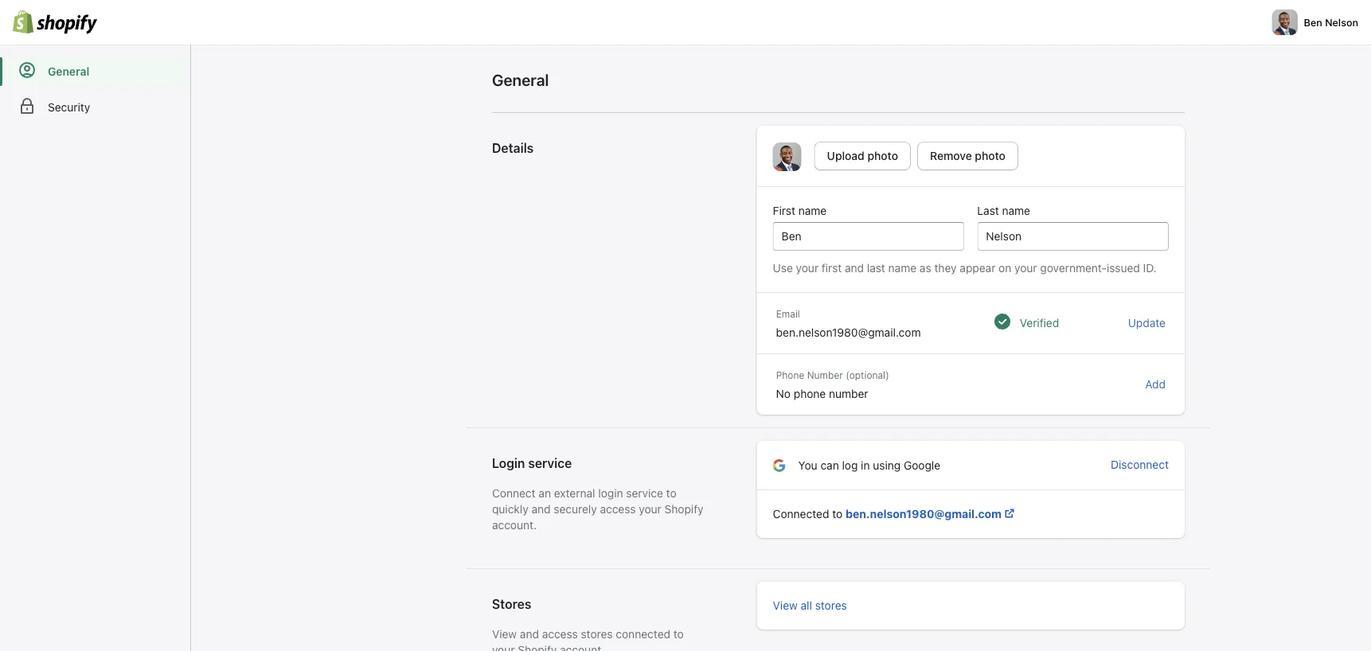 Task type: locate. For each thing, give the bounding box(es) containing it.
0 horizontal spatial account.
[[492, 519, 537, 532]]

and down stores
[[520, 628, 539, 641]]

ben.nelson1980@gmail.com
[[777, 326, 921, 339], [846, 508, 1002, 521]]

shopify
[[665, 503, 704, 516], [518, 644, 557, 652]]

and left last
[[845, 262, 865, 275]]

1 horizontal spatial view
[[773, 600, 798, 613]]

1 vertical spatial bn
[[780, 150, 799, 163]]

bn up first
[[780, 150, 799, 163]]

1 vertical spatial and
[[532, 503, 551, 516]]

and inside connect an external login service to quickly and securely access your shopify account.
[[532, 503, 551, 516]]

no
[[777, 388, 791, 401]]

email ben.nelson1980@gmail.com
[[777, 308, 921, 339]]

to inside connect an external login service to quickly and securely access your shopify account.
[[667, 487, 677, 500]]

using
[[873, 459, 901, 472]]

ben.nelson1980@gmail.com up (optional)
[[777, 326, 921, 339]]

0 vertical spatial access
[[600, 503, 636, 516]]

to
[[667, 487, 677, 500], [833, 508, 843, 521], [674, 628, 684, 641]]

as
[[920, 262, 932, 275]]

security
[[48, 101, 90, 114]]

stores
[[816, 600, 848, 613], [581, 628, 613, 641]]

name
[[799, 204, 827, 218], [1003, 204, 1031, 218], [889, 262, 917, 275]]

0 horizontal spatial view
[[492, 628, 517, 641]]

connected
[[616, 628, 671, 641]]

size 16 image
[[1004, 508, 1017, 520]]

last
[[868, 262, 886, 275]]

and down an
[[532, 503, 551, 516]]

0 horizontal spatial name
[[799, 204, 827, 218]]

1 vertical spatial shopify
[[518, 644, 557, 652]]

verified
[[1020, 317, 1060, 330]]

issued
[[1107, 262, 1141, 275]]

1 vertical spatial to
[[833, 508, 843, 521]]

ben.nelson1980@gmail.com down google
[[846, 508, 1002, 521]]

access
[[600, 503, 636, 516], [542, 628, 578, 641]]

access inside view and access stores connected to your shopify account.
[[542, 628, 578, 641]]

update
[[1129, 317, 1166, 330]]

0 vertical spatial to
[[667, 487, 677, 500]]

1 vertical spatial access
[[542, 628, 578, 641]]

you
[[799, 459, 818, 472]]

details
[[492, 141, 534, 156]]

bn
[[1279, 16, 1296, 28], [780, 150, 799, 163]]

0 vertical spatial bn
[[1279, 16, 1296, 28]]

your right securely
[[639, 503, 662, 516]]

they
[[935, 262, 957, 275]]

id.
[[1144, 262, 1157, 275]]

to inside view and access stores connected to your shopify account.
[[674, 628, 684, 641]]

view and access stores connected to your shopify account.
[[492, 628, 684, 652]]

service up an
[[529, 456, 572, 471]]

login
[[492, 456, 525, 471]]

photo
[[868, 149, 899, 163], [976, 149, 1006, 163]]

service right the login
[[627, 487, 664, 500]]

1 horizontal spatial name
[[889, 262, 917, 275]]

0 horizontal spatial general
[[48, 65, 89, 78]]

government-
[[1041, 262, 1107, 275]]

1 horizontal spatial shopify
[[665, 503, 704, 516]]

1 vertical spatial service
[[627, 487, 664, 500]]

stores
[[492, 597, 532, 612]]

google
[[904, 459, 941, 472]]

1 horizontal spatial access
[[600, 503, 636, 516]]

service
[[529, 456, 572, 471], [627, 487, 664, 500]]

name right last
[[1003, 204, 1031, 218]]

stores left connected
[[581, 628, 613, 641]]

remove
[[931, 149, 973, 163]]

bn left ben
[[1279, 16, 1296, 28]]

1 photo from the left
[[868, 149, 899, 163]]

log
[[843, 459, 858, 472]]

view
[[773, 600, 798, 613], [492, 628, 517, 641]]

general
[[48, 65, 89, 78], [492, 71, 549, 89]]

your down stores
[[492, 644, 515, 652]]

connect
[[492, 487, 536, 500]]

phone
[[777, 370, 805, 381]]

1 vertical spatial stores
[[581, 628, 613, 641]]

your
[[796, 262, 819, 275], [1015, 262, 1038, 275], [639, 503, 662, 516], [492, 644, 515, 652]]

photo right remove
[[976, 149, 1006, 163]]

can
[[821, 459, 840, 472]]

to for stores
[[674, 628, 684, 641]]

general up security
[[48, 65, 89, 78]]

view for view and access stores connected to your shopify account.
[[492, 628, 517, 641]]

0 horizontal spatial stores
[[581, 628, 613, 641]]

view left all
[[773, 600, 798, 613]]

2 horizontal spatial name
[[1003, 204, 1031, 218]]

1 horizontal spatial general
[[492, 71, 549, 89]]

0 vertical spatial shopify
[[665, 503, 704, 516]]

name left as
[[889, 262, 917, 275]]

general up details on the top
[[492, 71, 549, 89]]

account.
[[492, 519, 537, 532], [560, 644, 605, 652]]

first
[[822, 262, 842, 275]]

0 vertical spatial ben.nelson1980@gmail.com
[[777, 326, 921, 339]]

1 vertical spatial view
[[492, 628, 517, 641]]

and inside view and access stores connected to your shopify account.
[[520, 628, 539, 641]]

view down stores
[[492, 628, 517, 641]]

appear
[[960, 262, 996, 275]]

update button
[[1129, 316, 1166, 331]]

add
[[1146, 378, 1166, 391]]

number
[[829, 388, 869, 401]]

photo right upload
[[868, 149, 899, 163]]

upload
[[828, 149, 865, 163]]

securely
[[554, 503, 597, 516]]

stores right all
[[816, 600, 848, 613]]

0 horizontal spatial shopify
[[518, 644, 557, 652]]

connect an external login service to quickly and securely access your shopify account.
[[492, 487, 704, 532]]

and
[[845, 262, 865, 275], [532, 503, 551, 516], [520, 628, 539, 641]]

phone
[[794, 388, 826, 401]]

2 vertical spatial and
[[520, 628, 539, 641]]

2 vertical spatial to
[[674, 628, 684, 641]]

ben
[[1305, 16, 1323, 28]]

security link
[[6, 93, 184, 122]]

1 vertical spatial ben.nelson1980@gmail.com
[[846, 508, 1002, 521]]

view all stores link
[[773, 600, 848, 613]]

1 horizontal spatial service
[[627, 487, 664, 500]]

0 horizontal spatial access
[[542, 628, 578, 641]]

name for first name
[[799, 204, 827, 218]]

email
[[777, 308, 801, 319]]

add button
[[1146, 377, 1166, 393]]

in
[[861, 459, 870, 472]]

1 horizontal spatial stores
[[816, 600, 848, 613]]

1 horizontal spatial account.
[[560, 644, 605, 652]]

connected
[[773, 508, 830, 521]]

shopify inside connect an external login service to quickly and securely access your shopify account.
[[665, 503, 704, 516]]

0 vertical spatial service
[[529, 456, 572, 471]]

ben nelson
[[1305, 16, 1359, 28]]

0 horizontal spatial photo
[[868, 149, 899, 163]]

2 photo from the left
[[976, 149, 1006, 163]]

1 horizontal spatial photo
[[976, 149, 1006, 163]]

first name
[[773, 204, 827, 218]]

1 horizontal spatial bn
[[1279, 16, 1296, 28]]

name right first
[[799, 204, 827, 218]]

0 vertical spatial account.
[[492, 519, 537, 532]]

0 horizontal spatial service
[[529, 456, 572, 471]]

0 vertical spatial view
[[773, 600, 798, 613]]

view inside view and access stores connected to your shopify account.
[[492, 628, 517, 641]]

your right use
[[796, 262, 819, 275]]

1 vertical spatial account.
[[560, 644, 605, 652]]



Task type: describe. For each thing, give the bounding box(es) containing it.
all
[[801, 600, 813, 613]]

stores inside view and access stores connected to your shopify account.
[[581, 628, 613, 641]]

(optional)
[[846, 370, 890, 381]]

last name
[[978, 204, 1031, 218]]

size 16 image
[[773, 456, 786, 472]]

color success image
[[995, 314, 1011, 330]]

ben.nelson1980@gmail.com inside ben.nelson1980@gmail.com link
[[846, 508, 1002, 521]]

First name text field
[[773, 222, 965, 251]]

last
[[978, 204, 1000, 218]]

to for login service
[[667, 487, 677, 500]]

remove photo
[[931, 149, 1006, 163]]

login
[[599, 487, 623, 500]]

phone number (optional) no phone number
[[777, 370, 890, 401]]

connected to
[[773, 508, 846, 521]]

use
[[773, 262, 793, 275]]

photo for upload photo
[[868, 149, 899, 163]]

0 horizontal spatial bn
[[780, 150, 799, 163]]

number
[[808, 370, 844, 381]]

disconnect link
[[1111, 457, 1170, 474]]

use your first and last name as they appear on your government-issued id.
[[773, 262, 1157, 275]]

name for last name
[[1003, 204, 1031, 218]]

general inside "link"
[[48, 65, 89, 78]]

shopify image
[[13, 10, 97, 35]]

remove photo button
[[918, 142, 1019, 171]]

account. inside connect an external login service to quickly and securely access your shopify account.
[[492, 519, 537, 532]]

access inside connect an external login service to quickly and securely access your shopify account.
[[600, 503, 636, 516]]

your inside view and access stores connected to your shopify account.
[[492, 644, 515, 652]]

external
[[554, 487, 596, 500]]

account. inside view and access stores connected to your shopify account.
[[560, 644, 605, 652]]

0 vertical spatial and
[[845, 262, 865, 275]]

nelson
[[1326, 16, 1359, 28]]

upload photo button
[[815, 142, 911, 171]]

Last name text field
[[978, 222, 1170, 251]]

general link
[[6, 57, 184, 86]]

upload photo
[[828, 149, 899, 163]]

view all stores
[[773, 600, 848, 613]]

ben.nelson1980@gmail.com link
[[846, 508, 1017, 521]]

first
[[773, 204, 796, 218]]

you can log in using google
[[799, 459, 941, 472]]

your right on at the top of the page
[[1015, 262, 1038, 275]]

service inside connect an external login service to quickly and securely access your shopify account.
[[627, 487, 664, 500]]

shopify inside view and access stores connected to your shopify account.
[[518, 644, 557, 652]]

view for view all stores
[[773, 600, 798, 613]]

on
[[999, 262, 1012, 275]]

quickly
[[492, 503, 529, 516]]

your inside connect an external login service to quickly and securely access your shopify account.
[[639, 503, 662, 516]]

photo for remove photo
[[976, 149, 1006, 163]]

login service
[[492, 456, 572, 471]]

an
[[539, 487, 551, 500]]

disconnect
[[1111, 459, 1170, 472]]

0 vertical spatial stores
[[816, 600, 848, 613]]



Task type: vqa. For each thing, say whether or not it's contained in the screenshot.
secondary to the top
no



